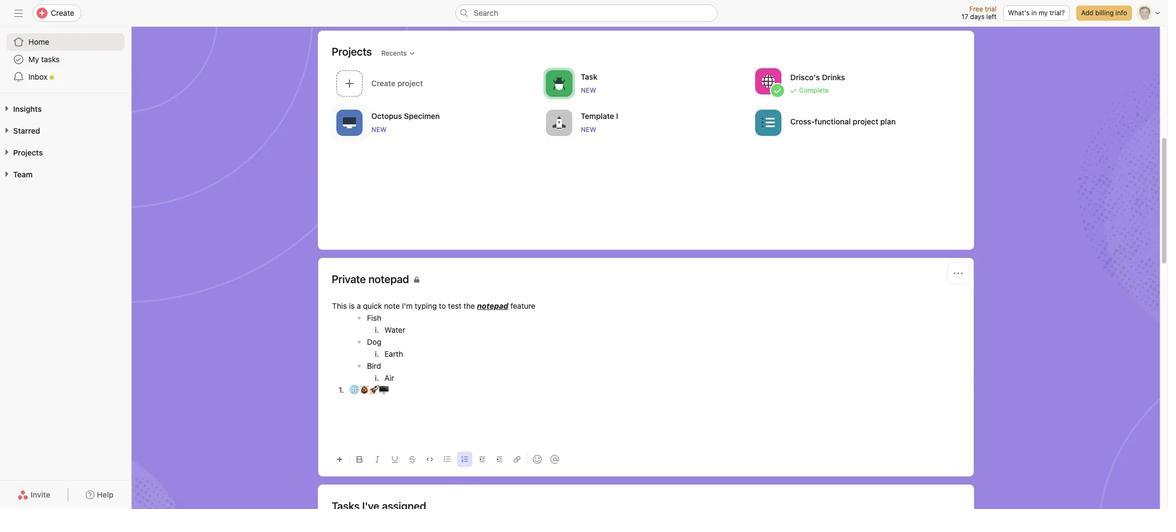 Task type: locate. For each thing, give the bounding box(es) containing it.
i'm
[[402, 301, 412, 311]]

team
[[13, 170, 33, 179]]

projects inside dropdown button
[[13, 148, 43, 157]]

info
[[1116, 9, 1127, 17]]

air
[[384, 374, 394, 383]]

document
[[332, 300, 960, 443]]

plan
[[880, 117, 895, 126]]

17
[[962, 13, 968, 21]]

cross-functional project plan link
[[751, 106, 960, 141]]

octopus specimen new
[[371, 111, 440, 134]]

new down octopus on the left of the page
[[371, 125, 386, 134]]

new down the task
[[581, 86, 596, 94]]

actions image
[[954, 269, 962, 278]]

note
[[384, 301, 400, 311]]

notepad
[[368, 273, 409, 286], [477, 301, 508, 311]]

add billing info
[[1081, 9, 1127, 17]]

starred button
[[0, 126, 40, 137]]

document containing this is a quick note i'm typing to test the
[[332, 300, 960, 443]]

earth
[[384, 350, 403, 359]]

projects left recents on the top of the page
[[332, 45, 372, 58]]

notepad up note
[[368, 273, 409, 286]]

template i new
[[581, 111, 618, 134]]

numbered list image
[[461, 457, 468, 463]]

add billing info button
[[1076, 5, 1132, 21]]

projects
[[332, 45, 372, 58], [13, 148, 43, 157]]

project
[[853, 117, 878, 126]]

1 vertical spatial projects
[[13, 148, 43, 157]]

add
[[1081, 9, 1094, 17]]

the
[[463, 301, 475, 311]]

0 vertical spatial notepad
[[368, 273, 409, 286]]

template
[[581, 111, 614, 120]]

decrease list indent image
[[479, 457, 485, 463]]

at mention image
[[550, 455, 559, 464]]

new down template
[[581, 125, 596, 134]]

1 vertical spatial notepad
[[477, 301, 508, 311]]

trial?
[[1050, 9, 1065, 17]]

toolbar
[[332, 447, 960, 472]]

1 horizontal spatial notepad
[[477, 301, 508, 311]]

new
[[581, 86, 596, 94], [371, 125, 386, 134], [581, 125, 596, 134]]

what's in my trial?
[[1008, 9, 1065, 17]]

task new
[[581, 72, 597, 94]]

new inside template i new
[[581, 125, 596, 134]]

invite button
[[10, 485, 57, 505]]

emoji image
[[533, 455, 541, 464]]

functional
[[814, 117, 851, 126]]

search list box
[[455, 4, 717, 22]]

my
[[28, 55, 39, 64]]

insights button
[[0, 104, 42, 115]]

billing
[[1095, 9, 1114, 17]]

water
[[384, 325, 405, 335]]

test
[[448, 301, 461, 311]]

🌐🐞🚀🖥️
[[349, 386, 389, 395]]

hide sidebar image
[[14, 9, 23, 17]]

invite
[[31, 490, 50, 500]]

free
[[969, 5, 983, 13]]

0 horizontal spatial projects
[[13, 148, 43, 157]]

bold image
[[356, 457, 363, 463]]

notepad right the
[[477, 301, 508, 311]]

my tasks
[[28, 55, 60, 64]]

this
[[332, 301, 347, 311]]

new inside octopus specimen new
[[371, 125, 386, 134]]

projects down starred
[[13, 148, 43, 157]]

strikethrough image
[[409, 457, 415, 463]]

feature
[[510, 301, 535, 311]]

my
[[1039, 9, 1048, 17]]

what's in my trial? button
[[1003, 5, 1070, 21]]

bulleted list image
[[444, 457, 450, 463]]

quick
[[363, 301, 382, 311]]

a
[[357, 301, 361, 311]]

this is a quick note i'm typing to test the notepad feature fish water dog earth bird air 🌐🐞🚀🖥️
[[332, 301, 535, 395]]

italics image
[[374, 457, 380, 463]]

recents
[[381, 49, 407, 57]]

private
[[332, 273, 366, 286]]

0 vertical spatial projects
[[332, 45, 372, 58]]

list image
[[762, 116, 775, 129]]



Task type: vqa. For each thing, say whether or not it's contained in the screenshot.
Invite
yes



Task type: describe. For each thing, give the bounding box(es) containing it.
notepad inside this is a quick note i'm typing to test the notepad feature fish water dog earth bird air 🌐🐞🚀🖥️
[[477, 301, 508, 311]]

private notepad
[[332, 273, 409, 286]]

team button
[[0, 169, 33, 180]]

drinks
[[822, 72, 845, 82]]

specimen
[[404, 111, 440, 120]]

0 horizontal spatial notepad
[[368, 273, 409, 286]]

create project
[[371, 78, 423, 88]]

search
[[474, 8, 498, 17]]

in
[[1031, 9, 1037, 17]]

1 horizontal spatial projects
[[332, 45, 372, 58]]

bird
[[367, 362, 381, 371]]

drisco's drinks
[[790, 72, 845, 82]]

is
[[349, 301, 354, 311]]

my tasks link
[[7, 51, 125, 68]]

link image
[[514, 457, 520, 463]]

to
[[439, 301, 446, 311]]

insights
[[13, 104, 42, 114]]

create project link
[[332, 67, 541, 102]]

days
[[970, 13, 985, 21]]

search button
[[455, 4, 717, 22]]

dog
[[367, 337, 381, 347]]

new for octopus specimen
[[371, 125, 386, 134]]

help
[[97, 490, 114, 500]]

starred
[[13, 126, 40, 135]]

trial
[[985, 5, 997, 13]]

what's
[[1008, 9, 1030, 17]]

home
[[28, 37, 49, 46]]

globe image
[[762, 75, 775, 88]]

tasks
[[41, 55, 60, 64]]

computer image
[[343, 116, 356, 129]]

create
[[51, 8, 74, 17]]

cross-
[[790, 117, 814, 126]]

global element
[[0, 27, 131, 92]]

task
[[581, 72, 597, 81]]

complete
[[799, 86, 829, 94]]

code image
[[426, 457, 433, 463]]

new inside task new
[[581, 86, 596, 94]]

projects button
[[0, 147, 43, 158]]

rocket image
[[552, 116, 565, 129]]

help button
[[79, 485, 121, 505]]

underline image
[[391, 457, 398, 463]]

drisco's
[[790, 72, 820, 82]]

cross-functional project plan
[[790, 117, 895, 126]]

free trial 17 days left
[[962, 5, 997, 21]]

create button
[[33, 4, 81, 22]]

i
[[616, 111, 618, 120]]

recents button
[[376, 46, 420, 61]]

octopus
[[371, 111, 402, 120]]

fish
[[367, 313, 381, 323]]

inbox
[[28, 72, 48, 81]]

typing
[[414, 301, 437, 311]]

inbox link
[[7, 68, 125, 86]]

increase list indent image
[[496, 457, 503, 463]]

bug image
[[552, 77, 565, 90]]

left
[[986, 13, 997, 21]]

new for template i
[[581, 125, 596, 134]]

insert an object image
[[336, 457, 343, 463]]

home link
[[7, 33, 125, 51]]



